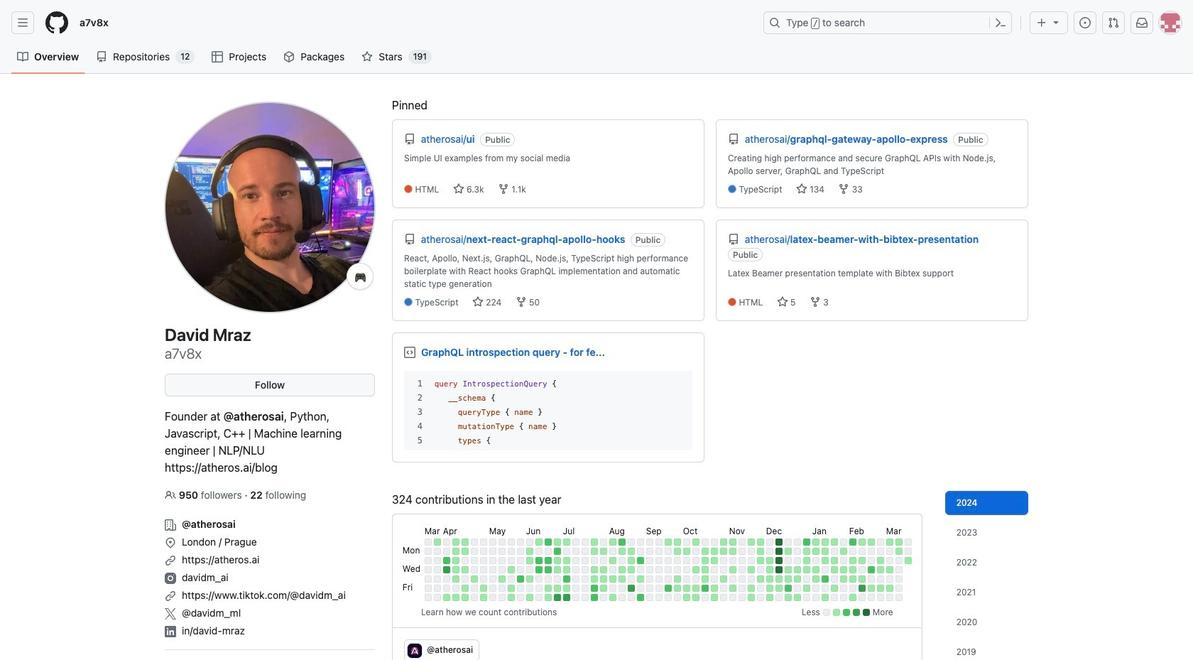 Task type: vqa. For each thing, say whether or not it's contained in the screenshot.
the left triangle down icon
no



Task type: describe. For each thing, give the bounding box(es) containing it.
table image
[[212, 51, 223, 63]]

0 horizontal spatial repo image
[[96, 51, 107, 63]]

triangle down image
[[1051, 16, 1062, 28]]

stars image for forks image
[[796, 183, 808, 195]]

1 vertical spatial repo image
[[404, 134, 416, 145]]

plus image
[[1037, 17, 1048, 28]]

location image
[[165, 537, 176, 549]]

2 horizontal spatial forks image
[[810, 296, 821, 308]]

repo image for rightmost forks icon
[[728, 234, 740, 245]]

git pull request image
[[1109, 17, 1120, 28]]

code square image
[[404, 346, 416, 358]]

homepage image
[[45, 11, 68, 34]]

0 horizontal spatial forks image
[[498, 183, 509, 195]]

star image
[[362, 51, 373, 63]]

people image
[[165, 490, 176, 501]]



Task type: locate. For each thing, give the bounding box(es) containing it.
2 horizontal spatial stars image
[[796, 183, 808, 195]]

1 horizontal spatial forks image
[[516, 296, 527, 308]]

issue opened image
[[1080, 17, 1091, 28]]

stars image
[[472, 296, 484, 308]]

stars image for rightmost forks icon
[[777, 296, 788, 308]]

grid
[[401, 523, 914, 603]]

package image
[[284, 51, 295, 63]]

0 horizontal spatial stars image
[[453, 183, 464, 195]]

repo image
[[728, 134, 740, 145], [404, 234, 416, 245], [728, 234, 740, 245]]

forks image
[[498, 183, 509, 195], [516, 296, 527, 308], [810, 296, 821, 308]]

1 horizontal spatial stars image
[[777, 296, 788, 308]]

repo image for forks image
[[728, 134, 740, 145]]

repo image
[[96, 51, 107, 63], [404, 134, 416, 145]]

book image
[[17, 51, 28, 63]]

repo image for forks icon to the middle
[[404, 234, 416, 245]]

link image
[[165, 555, 176, 566]]

social account image
[[165, 590, 176, 602]]

cell
[[425, 539, 432, 546], [434, 539, 441, 546], [443, 539, 450, 546], [453, 539, 460, 546], [462, 539, 469, 546], [471, 539, 478, 546], [480, 539, 487, 546], [489, 539, 497, 546], [499, 539, 506, 546], [508, 539, 515, 546], [517, 539, 524, 546], [526, 539, 534, 546], [536, 539, 543, 546], [545, 539, 552, 546], [554, 539, 561, 546], [563, 539, 570, 546], [573, 539, 580, 546], [582, 539, 589, 546], [591, 539, 598, 546], [600, 539, 607, 546], [610, 539, 617, 546], [619, 539, 626, 546], [628, 539, 635, 546], [637, 539, 644, 546], [647, 539, 654, 546], [656, 539, 663, 546], [665, 539, 672, 546], [674, 539, 681, 546], [683, 539, 691, 546], [693, 539, 700, 546], [702, 539, 709, 546], [711, 539, 718, 546], [720, 539, 728, 546], [730, 539, 737, 546], [739, 539, 746, 546], [748, 539, 755, 546], [757, 539, 764, 546], [767, 539, 774, 546], [776, 539, 783, 546], [785, 539, 792, 546], [794, 539, 801, 546], [804, 539, 811, 546], [813, 539, 820, 546], [822, 539, 829, 546], [831, 539, 838, 546], [840, 539, 848, 546], [850, 539, 857, 546], [859, 539, 866, 546], [868, 539, 875, 546], [877, 539, 885, 546], [887, 539, 894, 546], [896, 539, 903, 546], [905, 539, 912, 546], [425, 548, 432, 555], [434, 548, 441, 555], [443, 548, 450, 555], [453, 548, 460, 555], [462, 548, 469, 555], [471, 548, 478, 555], [480, 548, 487, 555], [489, 548, 497, 555], [499, 548, 506, 555], [508, 548, 515, 555], [517, 548, 524, 555], [526, 548, 534, 555], [536, 548, 543, 555], [545, 548, 552, 555], [554, 548, 561, 555], [563, 548, 570, 555], [573, 548, 580, 555], [582, 548, 589, 555], [591, 548, 598, 555], [600, 548, 607, 555], [610, 548, 617, 555], [619, 548, 626, 555], [628, 548, 635, 555], [637, 548, 644, 555], [647, 548, 654, 555], [656, 548, 663, 555], [665, 548, 672, 555], [674, 548, 681, 555], [683, 548, 691, 555], [693, 548, 700, 555], [702, 548, 709, 555], [711, 548, 718, 555], [720, 548, 728, 555], [730, 548, 737, 555], [739, 548, 746, 555], [748, 548, 755, 555], [757, 548, 764, 555], [767, 548, 774, 555], [776, 548, 783, 555], [785, 548, 792, 555], [794, 548, 801, 555], [804, 548, 811, 555], [813, 548, 820, 555], [822, 548, 829, 555], [831, 548, 838, 555], [840, 548, 848, 555], [850, 548, 857, 555], [859, 548, 866, 555], [868, 548, 875, 555], [877, 548, 885, 555], [887, 548, 894, 555], [896, 548, 903, 555], [905, 548, 912, 555], [425, 557, 432, 564], [434, 557, 441, 564], [443, 557, 450, 564], [453, 557, 460, 564], [462, 557, 469, 564], [471, 557, 478, 564], [480, 557, 487, 564], [489, 557, 497, 564], [499, 557, 506, 564], [508, 557, 515, 564], [517, 557, 524, 564], [526, 557, 534, 564], [536, 557, 543, 564], [545, 557, 552, 564], [554, 557, 561, 564], [563, 557, 570, 564], [573, 557, 580, 564], [582, 557, 589, 564], [591, 557, 598, 564], [600, 557, 607, 564], [610, 557, 617, 564], [619, 557, 626, 564], [628, 557, 635, 564], [637, 557, 644, 564], [647, 557, 654, 564], [656, 557, 663, 564], [665, 557, 672, 564], [674, 557, 681, 564], [683, 557, 691, 564], [693, 557, 700, 564], [702, 557, 709, 564], [711, 557, 718, 564], [720, 557, 728, 564], [730, 557, 737, 564], [739, 557, 746, 564], [748, 557, 755, 564], [757, 557, 764, 564], [767, 557, 774, 564], [776, 557, 783, 564], [785, 557, 792, 564], [794, 557, 801, 564], [804, 557, 811, 564], [813, 557, 820, 564], [822, 557, 829, 564], [831, 557, 838, 564], [840, 557, 848, 564], [850, 557, 857, 564], [859, 557, 866, 564], [868, 557, 875, 564], [877, 557, 885, 564], [887, 557, 894, 564], [896, 557, 903, 564], [905, 557, 912, 564], [425, 566, 432, 573], [434, 566, 441, 573], [443, 566, 450, 573], [453, 566, 460, 573], [462, 566, 469, 573], [471, 566, 478, 573], [480, 566, 487, 573], [489, 566, 497, 573], [499, 566, 506, 573], [508, 566, 515, 573], [517, 566, 524, 573], [526, 566, 534, 573], [536, 566, 543, 573], [545, 566, 552, 573], [554, 566, 561, 573], [563, 566, 570, 573], [573, 566, 580, 573], [582, 566, 589, 573], [591, 566, 598, 573], [600, 566, 607, 573], [610, 566, 617, 573], [619, 566, 626, 573], [628, 566, 635, 573], [637, 566, 644, 573], [647, 566, 654, 573], [656, 566, 663, 573], [665, 566, 672, 573], [674, 566, 681, 573], [683, 566, 691, 573], [693, 566, 700, 573], [702, 566, 709, 573], [711, 566, 718, 573], [720, 566, 728, 573], [730, 566, 737, 573], [739, 566, 746, 573], [748, 566, 755, 573], [757, 566, 764, 573], [767, 566, 774, 573], [776, 566, 783, 573], [785, 566, 792, 573], [794, 566, 801, 573], [804, 566, 811, 573], [813, 566, 820, 573], [822, 566, 829, 573], [831, 566, 838, 573], [840, 566, 848, 573], [850, 566, 857, 573], [859, 566, 866, 573], [868, 566, 875, 573], [877, 566, 885, 573], [887, 566, 894, 573], [896, 566, 903, 573], [425, 576, 432, 583], [434, 576, 441, 583], [443, 576, 450, 583], [453, 576, 460, 583], [462, 576, 469, 583], [471, 576, 478, 583], [480, 576, 487, 583], [489, 576, 497, 583], [499, 576, 506, 583], [508, 576, 515, 583], [517, 576, 524, 583], [526, 576, 534, 583], [536, 576, 543, 583], [545, 576, 552, 583], [554, 576, 561, 583], [563, 576, 570, 583], [573, 576, 580, 583], [582, 576, 589, 583], [591, 576, 598, 583], [600, 576, 607, 583], [610, 576, 617, 583], [619, 576, 626, 583], [628, 576, 635, 583], [637, 576, 644, 583], [647, 576, 654, 583], [656, 576, 663, 583], [665, 576, 672, 583], [674, 576, 681, 583], [683, 576, 691, 583], [693, 576, 700, 583], [702, 576, 709, 583], [711, 576, 718, 583], [720, 576, 728, 583], [730, 576, 737, 583], [739, 576, 746, 583], [748, 576, 755, 583], [757, 576, 764, 583], [767, 576, 774, 583], [776, 576, 783, 583], [785, 576, 792, 583], [794, 576, 801, 583], [804, 576, 811, 583], [813, 576, 820, 583], [822, 576, 829, 583], [831, 576, 838, 583], [840, 576, 848, 583], [850, 576, 857, 583], [859, 576, 866, 583], [868, 576, 875, 583], [877, 576, 885, 583], [887, 576, 894, 583], [896, 576, 903, 583], [425, 585, 432, 592], [434, 585, 441, 592], [443, 585, 450, 592], [453, 585, 460, 592], [462, 585, 469, 592], [471, 585, 478, 592], [480, 585, 487, 592], [489, 585, 497, 592], [499, 585, 506, 592], [508, 585, 515, 592], [517, 585, 524, 592], [526, 585, 534, 592], [536, 585, 543, 592], [545, 585, 552, 592], [554, 585, 561, 592], [563, 585, 570, 592], [573, 585, 580, 592], [582, 585, 589, 592], [591, 585, 598, 592], [600, 585, 607, 592], [610, 585, 617, 592], [619, 585, 626, 592], [628, 585, 635, 592], [637, 585, 644, 592], [647, 585, 654, 592], [656, 585, 663, 592], [665, 585, 672, 592], [674, 585, 681, 592], [683, 585, 691, 592], [693, 585, 700, 592], [702, 585, 709, 592], [711, 585, 718, 592], [720, 585, 728, 592], [730, 585, 737, 592], [739, 585, 746, 592], [748, 585, 755, 592], [757, 585, 764, 592], [767, 585, 774, 592], [776, 585, 783, 592], [785, 585, 792, 592], [794, 585, 801, 592], [804, 585, 811, 592], [813, 585, 820, 592], [822, 585, 829, 592], [831, 585, 838, 592], [840, 585, 848, 592], [850, 585, 857, 592], [859, 585, 866, 592], [868, 585, 875, 592], [877, 585, 885, 592], [887, 585, 894, 592], [896, 585, 903, 592], [425, 594, 432, 601], [434, 594, 441, 601], [443, 594, 450, 601], [453, 594, 460, 601], [462, 594, 469, 601], [471, 594, 478, 601], [480, 594, 487, 601], [489, 594, 497, 601], [499, 594, 506, 601], [508, 594, 515, 601], [517, 594, 524, 601], [526, 594, 534, 601], [536, 594, 543, 601], [545, 594, 552, 601], [554, 594, 561, 601], [563, 594, 570, 601], [573, 594, 580, 601], [582, 594, 589, 601], [591, 594, 598, 601], [600, 594, 607, 601], [610, 594, 617, 601], [619, 594, 626, 601], [628, 594, 635, 601], [637, 594, 644, 601], [647, 594, 654, 601], [656, 594, 663, 601], [665, 594, 672, 601], [674, 594, 681, 601], [683, 594, 691, 601], [693, 594, 700, 601], [702, 594, 709, 601], [711, 594, 718, 601], [720, 594, 728, 601], [730, 594, 737, 601], [739, 594, 746, 601], [748, 594, 755, 601], [757, 594, 764, 601], [767, 594, 774, 601], [776, 594, 783, 601], [785, 594, 792, 601], [794, 594, 801, 601], [804, 594, 811, 601], [813, 594, 820, 601], [822, 594, 829, 601], [831, 594, 838, 601], [840, 594, 848, 601], [850, 594, 857, 601], [859, 594, 866, 601], [868, 594, 875, 601], [877, 594, 885, 601], [887, 594, 894, 601], [896, 594, 903, 601]]

organization image
[[165, 519, 176, 531]]

command palette image
[[996, 17, 1007, 28]]

forks image
[[839, 183, 850, 195]]

stars image for leftmost forks icon
[[453, 183, 464, 195]]

1 horizontal spatial repo image
[[404, 134, 416, 145]]

notifications image
[[1137, 17, 1148, 28]]

0 vertical spatial repo image
[[96, 51, 107, 63]]

view a7v8x's full-sized avatar image
[[165, 102, 375, 313]]

Follow a7v8x submit
[[165, 374, 375, 397]]

organization: @atherosai element
[[165, 514, 375, 532]]

home location: london / prague element
[[165, 532, 375, 549]]

stars image
[[453, 183, 464, 195], [796, 183, 808, 195], [777, 296, 788, 308]]



